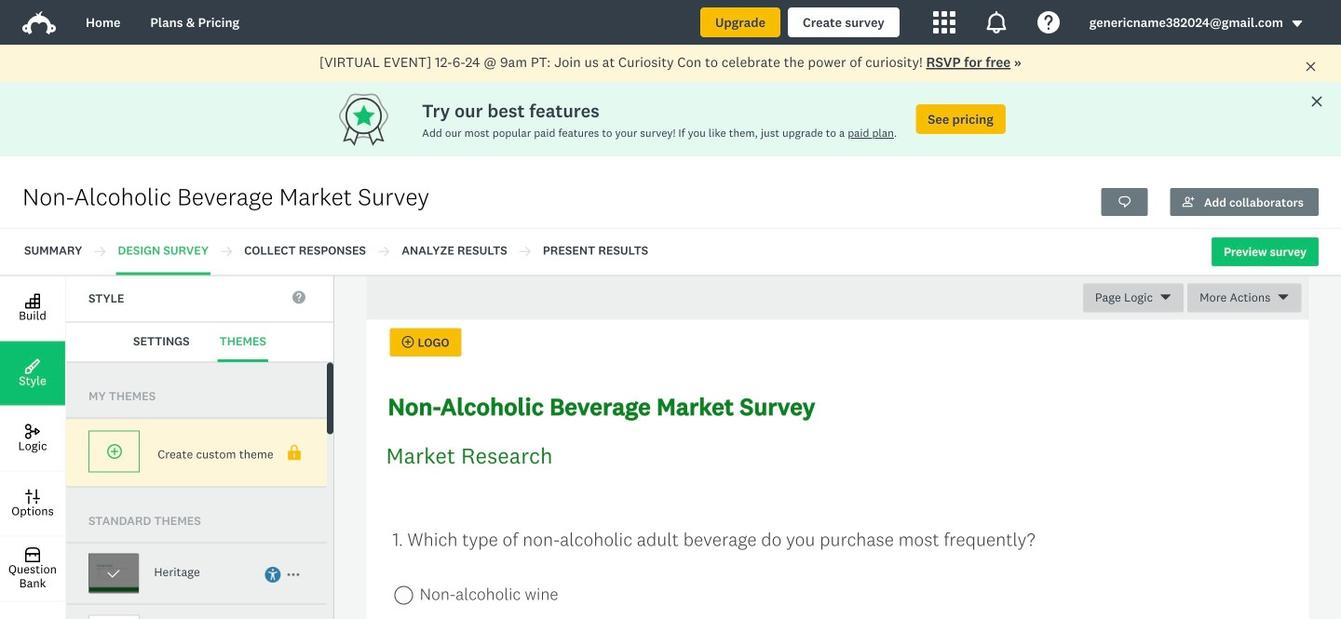 Task type: vqa. For each thing, say whether or not it's contained in the screenshot.
chevronleft image
no



Task type: describe. For each thing, give the bounding box(es) containing it.
1 products icon image from the left
[[933, 11, 955, 34]]

x image
[[1305, 60, 1317, 72]]

dropdown arrow image
[[1291, 17, 1304, 30]]

2 products icon image from the left
[[985, 11, 1008, 34]]



Task type: locate. For each thing, give the bounding box(es) containing it.
help icon image
[[1037, 11, 1060, 34]]

1 horizontal spatial products icon image
[[985, 11, 1008, 34]]

rewards image
[[336, 89, 422, 150]]

products icon image
[[933, 11, 955, 34], [985, 11, 1008, 34]]

surveymonkey logo image
[[22, 11, 56, 35]]

0 horizontal spatial products icon image
[[933, 11, 955, 34]]



